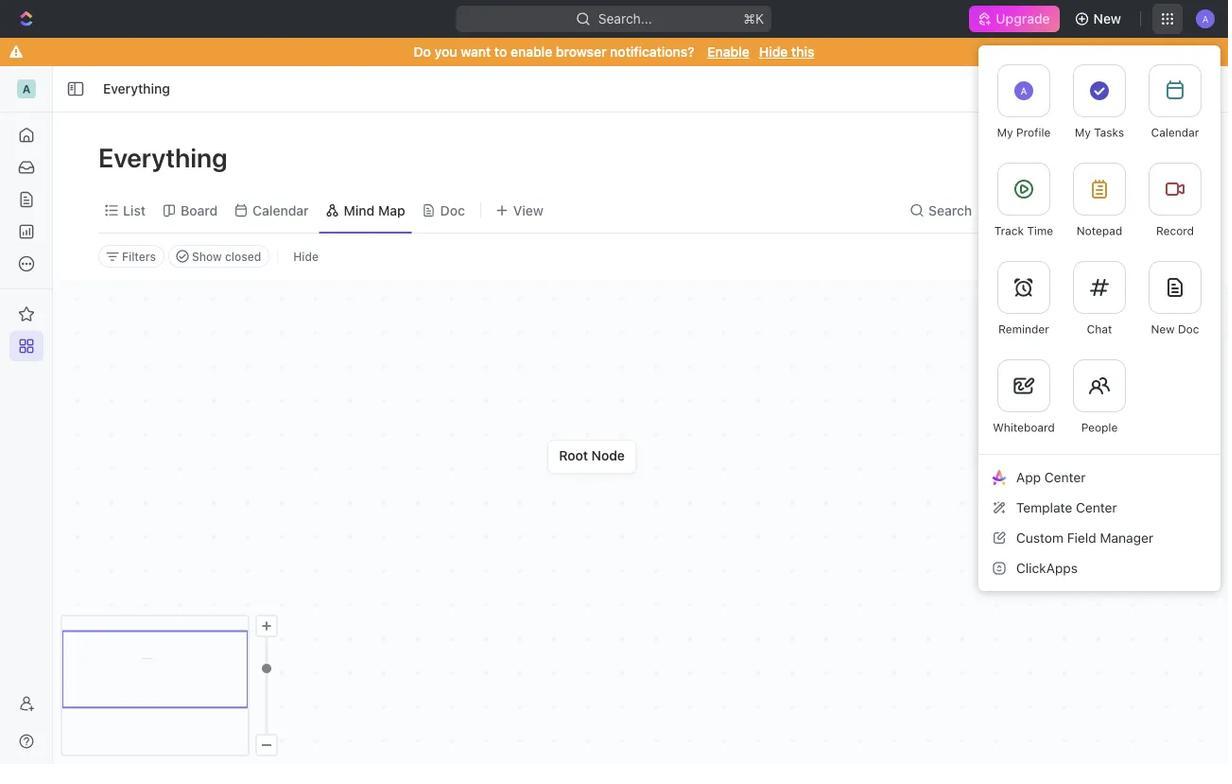 Task type: describe. For each thing, give the bounding box(es) containing it.
share
[[1174, 81, 1210, 96]]

app
[[1017, 470, 1041, 485]]

new button
[[1068, 4, 1133, 34]]

you
[[435, 44, 457, 60]]

custom field manager
[[1017, 530, 1154, 546]]

calendar inside button
[[1152, 126, 1200, 139]]

show closed button
[[168, 245, 270, 268]]

app center
[[1017, 470, 1086, 485]]

search...
[[599, 11, 653, 26]]

board link
[[177, 197, 218, 224]]

browser
[[556, 44, 607, 60]]

customize button
[[1043, 197, 1140, 224]]

customize
[[1068, 202, 1134, 218]]

hide button
[[286, 245, 326, 268]]

1 vertical spatial calendar
[[253, 202, 309, 218]]

hide button
[[982, 197, 1039, 224]]

new for new doc
[[1152, 323, 1175, 336]]

whiteboard button
[[987, 348, 1062, 446]]

list link
[[119, 197, 146, 224]]

hide inside button
[[293, 250, 319, 263]]

whiteboard
[[993, 421, 1055, 434]]

doc inside button
[[1179, 323, 1200, 336]]

clickapps button
[[987, 553, 1214, 584]]

closed
[[225, 250, 261, 263]]

my tasks button
[[1062, 53, 1138, 151]]

people button
[[1062, 348, 1138, 446]]

want
[[461, 44, 491, 60]]

manager
[[1100, 530, 1154, 546]]

add task
[[1092, 150, 1149, 166]]

new doc
[[1152, 323, 1200, 336]]

add
[[1092, 150, 1117, 166]]

search button
[[904, 197, 978, 224]]

mind
[[344, 202, 375, 218]]

mind map link
[[340, 197, 405, 224]]

record
[[1157, 224, 1195, 237]]

tasks
[[1095, 126, 1125, 139]]

app center button
[[987, 463, 1214, 493]]

chat button
[[1062, 250, 1138, 348]]

new doc button
[[1138, 250, 1214, 348]]

everything link
[[98, 78, 175, 100]]

clickapps
[[1017, 560, 1078, 576]]

chat
[[1087, 323, 1113, 336]]

notepad
[[1077, 224, 1123, 237]]

⌘k
[[744, 11, 765, 26]]

notifications?
[[610, 44, 695, 60]]

list
[[123, 202, 146, 218]]

template center button
[[987, 493, 1214, 523]]



Task type: vqa. For each thing, say whether or not it's contained in the screenshot.
the left My
yes



Task type: locate. For each thing, give the bounding box(es) containing it.
1 vertical spatial hide
[[1005, 202, 1034, 218]]

center
[[1045, 470, 1086, 485], [1076, 500, 1118, 515]]

hide
[[759, 44, 788, 60], [1005, 202, 1034, 218], [293, 250, 319, 263]]

0 vertical spatial doc
[[440, 202, 465, 218]]

add task button
[[1081, 143, 1161, 173]]

2 vertical spatial hide
[[293, 250, 319, 263]]

track
[[995, 224, 1024, 237]]

1 horizontal spatial hide
[[759, 44, 788, 60]]

center up template center
[[1045, 470, 1086, 485]]

Search tasks... text field
[[993, 242, 1182, 271]]

sidebar navigation
[[0, 66, 53, 764]]

2 my from the left
[[1075, 126, 1091, 139]]

calendar down share button
[[1152, 126, 1200, 139]]

doc right map
[[440, 202, 465, 218]]

center down the app center button
[[1076, 500, 1118, 515]]

track time button
[[987, 151, 1062, 250]]

new up "my tasks" button
[[1094, 11, 1122, 26]]

my tasks
[[1075, 126, 1125, 139]]

0 horizontal spatial hide
[[293, 250, 319, 263]]

show
[[192, 250, 222, 263]]

doc right chat
[[1179, 323, 1200, 336]]

board
[[181, 202, 218, 218]]

1 horizontal spatial calendar
[[1152, 126, 1200, 139]]

search
[[929, 202, 973, 218]]

hide left "this"
[[759, 44, 788, 60]]

my profile
[[998, 126, 1051, 139]]

profile
[[1017, 126, 1051, 139]]

1 vertical spatial center
[[1076, 500, 1118, 515]]

upgrade link
[[970, 6, 1060, 32]]

1 my from the left
[[998, 126, 1014, 139]]

center for app center
[[1045, 470, 1086, 485]]

new right chat
[[1152, 323, 1175, 336]]

1 horizontal spatial new
[[1152, 323, 1175, 336]]

do you want to enable browser notifications? enable hide this
[[414, 44, 815, 60]]

1 horizontal spatial my
[[1075, 126, 1091, 139]]

reminder
[[999, 323, 1050, 336]]

0 horizontal spatial doc
[[440, 202, 465, 218]]

upgrade
[[996, 11, 1051, 26]]

hide inside dropdown button
[[1005, 202, 1034, 218]]

notepad button
[[1062, 151, 1138, 250]]

1 horizontal spatial doc
[[1179, 323, 1200, 336]]

people
[[1082, 421, 1118, 434]]

new for new
[[1094, 11, 1122, 26]]

1 vertical spatial everything
[[98, 141, 233, 173]]

new
[[1094, 11, 1122, 26], [1152, 323, 1175, 336]]

field
[[1068, 530, 1097, 546]]

2 horizontal spatial hide
[[1005, 202, 1034, 218]]

a
[[1021, 85, 1028, 96]]

share button
[[1162, 74, 1221, 104]]

center inside button
[[1076, 500, 1118, 515]]

this
[[792, 44, 815, 60]]

calendar
[[1152, 126, 1200, 139], [253, 202, 309, 218]]

my for my tasks
[[1075, 126, 1091, 139]]

enable
[[708, 44, 750, 60]]

0 vertical spatial everything
[[103, 81, 170, 96]]

my left tasks
[[1075, 126, 1091, 139]]

map
[[378, 202, 405, 218]]

template center
[[1017, 500, 1118, 515]]

0 vertical spatial center
[[1045, 470, 1086, 485]]

time
[[1028, 224, 1054, 237]]

0 horizontal spatial my
[[998, 126, 1014, 139]]

0 horizontal spatial new
[[1094, 11, 1122, 26]]

0 vertical spatial hide
[[759, 44, 788, 60]]

show closed
[[192, 250, 261, 263]]

everything inside everything link
[[103, 81, 170, 96]]

enable
[[511, 44, 553, 60]]

calendar button
[[1138, 53, 1214, 151]]

0 vertical spatial calendar
[[1152, 126, 1200, 139]]

hide down calendar link
[[293, 250, 319, 263]]

custom field manager button
[[987, 523, 1214, 553]]

center for template center
[[1076, 500, 1118, 515]]

1 vertical spatial new
[[1152, 323, 1175, 336]]

record button
[[1138, 151, 1214, 250]]

task
[[1121, 150, 1149, 166]]

center inside button
[[1045, 470, 1086, 485]]

my for my profile
[[998, 126, 1014, 139]]

doc link
[[437, 197, 465, 224]]

to
[[495, 44, 507, 60]]

my left profile
[[998, 126, 1014, 139]]

mind map
[[344, 202, 405, 218]]

hide up track time
[[1005, 202, 1034, 218]]

calendar link
[[249, 197, 309, 224]]

calendar up hide button
[[253, 202, 309, 218]]

0 vertical spatial new
[[1094, 11, 1122, 26]]

doc
[[440, 202, 465, 218], [1179, 323, 1200, 336]]

do
[[414, 44, 431, 60]]

1 vertical spatial doc
[[1179, 323, 1200, 336]]

0 horizontal spatial calendar
[[253, 202, 309, 218]]

track time
[[995, 224, 1054, 237]]

reminder button
[[987, 250, 1062, 348]]

custom
[[1017, 530, 1064, 546]]

my
[[998, 126, 1014, 139], [1075, 126, 1091, 139]]

template
[[1017, 500, 1073, 515]]

everything
[[103, 81, 170, 96], [98, 141, 233, 173]]

my inside button
[[1075, 126, 1091, 139]]



